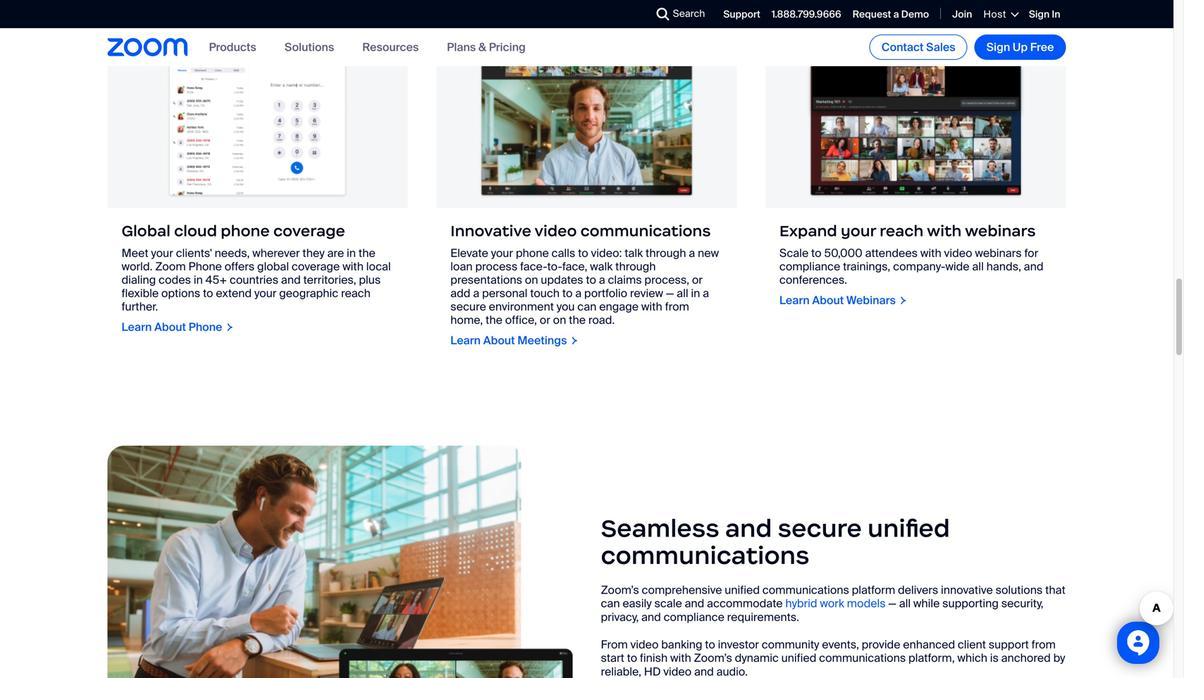 Task type: locate. For each thing, give the bounding box(es) containing it.
sign for sign in
[[1029, 8, 1050, 21]]

office,
[[505, 313, 537, 328]]

webinars
[[847, 293, 896, 308]]

learn down "conferences."
[[780, 293, 810, 308]]

join
[[952, 8, 972, 21]]

in
[[347, 246, 356, 261], [194, 273, 203, 288], [691, 286, 700, 301]]

sign inside sign up free link
[[987, 40, 1010, 55]]

1 vertical spatial on
[[553, 313, 566, 328]]

from
[[665, 300, 689, 314], [1032, 638, 1056, 653]]

1 vertical spatial zoom's
[[694, 652, 732, 666]]

can right you
[[578, 300, 597, 314]]

webinars
[[965, 222, 1036, 241], [975, 246, 1022, 261]]

0 horizontal spatial on
[[525, 273, 538, 288]]

request
[[853, 8, 891, 21]]

1 vertical spatial phone
[[516, 246, 549, 261]]

0 horizontal spatial —
[[666, 286, 674, 301]]

from inside from video banking to investor community events, provide enhanced client support from start to finish with zoom's dynamic unified communications platform, which is anchored by reliable, hd video and audio.
[[1032, 638, 1056, 653]]

on
[[525, 273, 538, 288], [553, 313, 566, 328]]

0 horizontal spatial phone
[[221, 222, 270, 241]]

compliance inside the — all while supporting security, privacy, and compliance requirements.
[[664, 610, 725, 625]]

unified right dynamic
[[781, 652, 817, 666]]

reach down local in the left top of the page
[[341, 286, 371, 301]]

to inside expand your reach with webinars scale to 50,000 attendees with video webinars for compliance trainings, company-wide all hands, and conferences. learn about webinars
[[811, 246, 822, 261]]

unified
[[868, 514, 950, 544], [725, 583, 760, 598], [781, 652, 817, 666]]

0 vertical spatial from
[[665, 300, 689, 314]]

support
[[724, 8, 761, 21]]

0 horizontal spatial can
[[578, 300, 597, 314]]

— inside innovative video communications elevate your phone calls to video: talk through a new loan process face-to-face, walk through presentations on updates to a claims process, or add a personal touch to a portfolio review — all in a secure environment you can engage with from home, the office, or on the road. learn about meetings
[[666, 286, 674, 301]]

process
[[475, 259, 518, 274]]

can inside innovative video communications elevate your phone calls to video: talk through a new loan process face-to-face, walk through presentations on updates to a claims process, or add a personal touch to a portfolio review — all in a secure environment you can engage with from home, the office, or on the road. learn about meetings
[[578, 300, 597, 314]]

audio.
[[717, 665, 748, 679]]

all right the review
[[677, 286, 688, 301]]

0 horizontal spatial reach
[[341, 286, 371, 301]]

compliance down comprehensive
[[664, 610, 725, 625]]

banking
[[661, 638, 702, 653]]

0 horizontal spatial or
[[540, 313, 550, 328]]

local
[[366, 259, 391, 274]]

in right process,
[[691, 286, 700, 301]]

or
[[692, 273, 703, 288], [540, 313, 550, 328]]

start
[[601, 652, 624, 666]]

1 vertical spatial phone
[[189, 320, 222, 335]]

and inside global cloud phone coverage meet your clients' needs, wherever they are in the world. zoom phone offers global coverage with local dialing codes in 45+ countries and territories, plus flexible options to extend your geographic reach further. learn about phone
[[281, 273, 301, 288]]

all right 'wide'
[[972, 259, 984, 274]]

to
[[578, 246, 588, 261], [811, 246, 822, 261], [586, 273, 596, 288], [203, 286, 213, 301], [562, 286, 573, 301], [705, 638, 715, 653], [627, 652, 637, 666]]

compliance down expand
[[780, 259, 841, 274]]

secure inside seamless and secure unified communications
[[778, 514, 862, 544]]

plans & pricing link
[[447, 40, 526, 55]]

through up process,
[[646, 246, 686, 261]]

2 horizontal spatial in
[[691, 286, 700, 301]]

2 horizontal spatial about
[[812, 293, 844, 308]]

sign for sign up free
[[987, 40, 1010, 55]]

with left local in the left top of the page
[[343, 259, 364, 274]]

your up 50,000
[[841, 222, 876, 241]]

from video banking to investor community events, provide enhanced client support from start to finish with zoom's dynamic unified communications platform, which is anchored by reliable, hd video and audio.
[[601, 638, 1065, 679]]

coverage up they
[[273, 222, 345, 241]]

review
[[630, 286, 663, 301]]

zoom's comprehensive unified communications platform delivers innovative solutions that can easily scale and accommodate
[[601, 583, 1066, 612]]

— right models
[[888, 597, 897, 612]]

further.
[[122, 300, 158, 314]]

0 horizontal spatial unified
[[725, 583, 760, 598]]

search image
[[657, 8, 669, 20], [657, 8, 669, 20]]

learn inside expand your reach with webinars scale to 50,000 attendees with video webinars for compliance trainings, company-wide all hands, and conferences. learn about webinars
[[780, 293, 810, 308]]

secure up 'zoom's comprehensive unified communications platform delivers innovative solutions that can easily scale and accommodate'
[[778, 514, 862, 544]]

1 horizontal spatial compliance
[[780, 259, 841, 274]]

the up plus
[[359, 246, 375, 261]]

1 horizontal spatial or
[[692, 273, 703, 288]]

0 horizontal spatial zoom's
[[601, 583, 639, 598]]

0 horizontal spatial the
[[359, 246, 375, 261]]

zoom's inside from video banking to investor community events, provide enhanced client support from start to finish with zoom's dynamic unified communications platform, which is anchored by reliable, hd video and audio.
[[694, 652, 732, 666]]

your down innovative
[[491, 246, 513, 261]]

secure down presentations
[[451, 300, 486, 314]]

unified inside seamless and secure unified communications
[[868, 514, 950, 544]]

can left easily
[[601, 597, 620, 612]]

the left office, on the top of the page
[[486, 313, 503, 328]]

meetings
[[518, 333, 567, 348]]

up
[[1013, 40, 1028, 55]]

phone left the offers
[[189, 259, 222, 274]]

on left to-
[[525, 273, 538, 288]]

webinars left for
[[975, 246, 1022, 261]]

1 horizontal spatial reach
[[880, 222, 924, 241]]

webinars up hands, at right
[[965, 222, 1036, 241]]

about inside innovative video communications elevate your phone calls to video: talk through a new loan process face-to-face, walk through presentations on updates to a claims process, or add a personal touch to a portfolio review — all in a secure environment you can engage with from home, the office, or on the road. learn about meetings
[[483, 333, 515, 348]]

unified up requirements.
[[725, 583, 760, 598]]

in inside innovative video communications elevate your phone calls to video: talk through a new loan process face-to-face, walk through presentations on updates to a claims process, or add a personal touch to a portfolio review — all in a secure environment you can engage with from home, the office, or on the road. learn about meetings
[[691, 286, 700, 301]]

2 vertical spatial unified
[[781, 652, 817, 666]]

the left road.
[[569, 313, 586, 328]]

plus
[[359, 273, 381, 288]]

from down process,
[[665, 300, 689, 314]]

environment
[[489, 300, 554, 314]]

and inside from video banking to investor community events, provide enhanced client support from start to finish with zoom's dynamic unified communications platform, which is anchored by reliable, hd video and audio.
[[694, 665, 714, 679]]

geographic
[[279, 286, 338, 301]]

0 vertical spatial can
[[578, 300, 597, 314]]

with right finish
[[670, 652, 691, 666]]

0 vertical spatial all
[[972, 259, 984, 274]]

a left demo
[[894, 8, 899, 21]]

sign in link
[[1029, 8, 1061, 21]]

1 horizontal spatial all
[[899, 597, 911, 612]]

1 horizontal spatial —
[[888, 597, 897, 612]]

— right the review
[[666, 286, 674, 301]]

0 horizontal spatial all
[[677, 286, 688, 301]]

1 vertical spatial unified
[[725, 583, 760, 598]]

and inside expand your reach with webinars scale to 50,000 attendees with video webinars for compliance trainings, company-wide all hands, and conferences. learn about webinars
[[1024, 259, 1044, 274]]

with inside innovative video communications elevate your phone calls to video: talk through a new loan process face-to-face, walk through presentations on updates to a claims process, or add a personal touch to a portfolio review — all in a secure environment you can engage with from home, the office, or on the road. learn about meetings
[[641, 300, 662, 314]]

from right support
[[1032, 638, 1056, 653]]

0 vertical spatial webinars
[[965, 222, 1036, 241]]

all inside expand your reach with webinars scale to 50,000 attendees with video webinars for compliance trainings, company-wide all hands, and conferences. learn about webinars
[[972, 259, 984, 274]]

0 horizontal spatial sign
[[987, 40, 1010, 55]]

comprehensive
[[642, 583, 722, 598]]

phone left the calls
[[516, 246, 549, 261]]

community
[[762, 638, 819, 653]]

on up meetings
[[553, 313, 566, 328]]

provide
[[862, 638, 901, 653]]

group on a zoom video call image
[[436, 39, 737, 209]]

contact sales
[[882, 40, 956, 55]]

learn
[[780, 293, 810, 308], [122, 320, 152, 335], [451, 333, 481, 348]]

host
[[984, 8, 1007, 21]]

1 horizontal spatial the
[[486, 313, 503, 328]]

unified inside 'zoom's comprehensive unified communications platform delivers innovative solutions that can easily scale and accommodate'
[[725, 583, 760, 598]]

about
[[812, 293, 844, 308], [154, 320, 186, 335], [483, 333, 515, 348]]

your inside innovative video communications elevate your phone calls to video: talk through a new loan process face-to-face, walk through presentations on updates to a claims process, or add a personal touch to a portfolio review — all in a secure environment you can engage with from home, the office, or on the road. learn about meetings
[[491, 246, 513, 261]]

zoom's left dynamic
[[694, 652, 732, 666]]

1 horizontal spatial secure
[[778, 514, 862, 544]]

learn inside innovative video communications elevate your phone calls to video: talk through a new loan process face-to-face, walk through presentations on updates to a claims process, or add a personal touch to a portfolio review — all in a secure environment you can engage with from home, the office, or on the road. learn about meetings
[[451, 333, 481, 348]]

0 horizontal spatial secure
[[451, 300, 486, 314]]

dialing
[[122, 273, 156, 288]]

—
[[666, 286, 674, 301], [888, 597, 897, 612]]

phone down options
[[189, 320, 222, 335]]

0 vertical spatial reach
[[880, 222, 924, 241]]

video up the calls
[[535, 222, 577, 241]]

1 vertical spatial reach
[[341, 286, 371, 301]]

0 vertical spatial on
[[525, 273, 538, 288]]

0 horizontal spatial from
[[665, 300, 689, 314]]

1 horizontal spatial unified
[[781, 652, 817, 666]]

the inside global cloud phone coverage meet your clients' needs, wherever they are in the world. zoom phone offers global coverage with local dialing codes in 45+ countries and territories, plus flexible options to extend your geographic reach further. learn about phone
[[359, 246, 375, 261]]

2 horizontal spatial all
[[972, 259, 984, 274]]

phone up needs,
[[221, 222, 270, 241]]

1 vertical spatial can
[[601, 597, 620, 612]]

a right you
[[575, 286, 582, 301]]

in left 45+
[[194, 273, 203, 288]]

learn down home, at the top left of the page
[[451, 333, 481, 348]]

0 horizontal spatial learn
[[122, 320, 152, 335]]

reach
[[880, 222, 924, 241], [341, 286, 371, 301]]

a
[[894, 8, 899, 21], [689, 246, 695, 261], [599, 273, 605, 288], [473, 286, 479, 301], [575, 286, 582, 301], [703, 286, 709, 301]]

sign up free
[[987, 40, 1054, 55]]

2 vertical spatial all
[[899, 597, 911, 612]]

0 vertical spatial —
[[666, 286, 674, 301]]

0 vertical spatial sign
[[1029, 8, 1050, 21]]

1 phone from the top
[[189, 259, 222, 274]]

video left hands, at right
[[944, 246, 973, 261]]

zoom's up privacy, on the bottom
[[601, 583, 639, 598]]

1 horizontal spatial sign
[[1029, 8, 1050, 21]]

process,
[[645, 273, 689, 288]]

1 vertical spatial sign
[[987, 40, 1010, 55]]

1 vertical spatial —
[[888, 597, 897, 612]]

1 horizontal spatial from
[[1032, 638, 1056, 653]]

sign left up
[[987, 40, 1010, 55]]

in right are
[[347, 246, 356, 261]]

to right "scale"
[[811, 246, 822, 261]]

easily
[[623, 597, 652, 612]]

&
[[479, 40, 486, 55]]

elevate
[[451, 246, 488, 261]]

plans & pricing
[[447, 40, 526, 55]]

1 horizontal spatial learn
[[451, 333, 481, 348]]

learn down further.
[[122, 320, 152, 335]]

1 horizontal spatial zoom's
[[694, 652, 732, 666]]

1 horizontal spatial can
[[601, 597, 620, 612]]

all left while
[[899, 597, 911, 612]]

reach inside expand your reach with webinars scale to 50,000 attendees with video webinars for compliance trainings, company-wide all hands, and conferences. learn about webinars
[[880, 222, 924, 241]]

and inside the — all while supporting security, privacy, and compliance requirements.
[[641, 610, 661, 625]]

1 horizontal spatial about
[[483, 333, 515, 348]]

video right hd
[[664, 665, 692, 679]]

about down options
[[154, 320, 186, 335]]

client
[[958, 638, 986, 653]]

phone
[[189, 259, 222, 274], [189, 320, 222, 335]]

0 horizontal spatial about
[[154, 320, 186, 335]]

face-
[[520, 259, 547, 274]]

0 horizontal spatial compliance
[[664, 610, 725, 625]]

1 vertical spatial all
[[677, 286, 688, 301]]

talk
[[625, 246, 643, 261]]

sign up free link
[[975, 35, 1066, 60]]

communications
[[581, 222, 711, 241], [601, 541, 810, 571], [763, 583, 849, 598], [819, 652, 906, 666]]

from
[[601, 638, 628, 653]]

unified up 'delivers'
[[868, 514, 950, 544]]

1 vertical spatial compliance
[[664, 610, 725, 625]]

0 vertical spatial or
[[692, 273, 703, 288]]

0 vertical spatial phone
[[189, 259, 222, 274]]

all inside innovative video communications elevate your phone calls to video: talk through a new loan process face-to-face, walk through presentations on updates to a claims process, or add a personal touch to a portfolio review — all in a secure environment you can engage with from home, the office, or on the road. learn about meetings
[[677, 286, 688, 301]]

about down office, on the top of the page
[[483, 333, 515, 348]]

0 vertical spatial compliance
[[780, 259, 841, 274]]

coverage up geographic
[[292, 259, 340, 274]]

global
[[257, 259, 289, 274]]

reach up attendees
[[880, 222, 924, 241]]

join link
[[952, 8, 972, 21]]

conferences.
[[780, 273, 847, 288]]

about inside global cloud phone coverage meet your clients' needs, wherever they are in the world. zoom phone offers global coverage with local dialing codes in 45+ countries and territories, plus flexible options to extend your geographic reach further. learn about phone
[[154, 320, 186, 335]]

to inside global cloud phone coverage meet your clients' needs, wherever they are in the world. zoom phone offers global coverage with local dialing codes in 45+ countries and territories, plus flexible options to extend your geographic reach further. learn about phone
[[203, 286, 213, 301]]

1 vertical spatial secure
[[778, 514, 862, 544]]

with down process,
[[641, 300, 662, 314]]

to left extend
[[203, 286, 213, 301]]

that
[[1045, 583, 1066, 598]]

updates
[[541, 273, 583, 288]]

or up meetings
[[540, 313, 550, 328]]

zoom logo image
[[108, 38, 188, 56]]

attendees
[[865, 246, 918, 261]]

hybrid work models link
[[786, 597, 886, 612]]

1 horizontal spatial phone
[[516, 246, 549, 261]]

1 horizontal spatial on
[[553, 313, 566, 328]]

sign left in
[[1029, 8, 1050, 21]]

2 horizontal spatial learn
[[780, 293, 810, 308]]

about down "conferences."
[[812, 293, 844, 308]]

zoom webinars image
[[765, 39, 1066, 209]]

communications inside 'zoom's comprehensive unified communications platform delivers innovative solutions that can easily scale and accommodate'
[[763, 583, 849, 598]]

to right the calls
[[578, 246, 588, 261]]

2 horizontal spatial unified
[[868, 514, 950, 544]]

0 vertical spatial zoom's
[[601, 583, 639, 598]]

0 vertical spatial unified
[[868, 514, 950, 544]]

phone inside innovative video communications elevate your phone calls to video: talk through a new loan process face-to-face, walk through presentations on updates to a claims process, or add a personal touch to a portfolio review — all in a secure environment you can engage with from home, the office, or on the road. learn about meetings
[[516, 246, 549, 261]]

compliance
[[780, 259, 841, 274], [664, 610, 725, 625]]

video
[[535, 222, 577, 241], [944, 246, 973, 261], [631, 638, 659, 653], [664, 665, 692, 679]]

hybrid
[[786, 597, 817, 612]]

zoom's
[[601, 583, 639, 598], [694, 652, 732, 666]]

0 vertical spatial phone
[[221, 222, 270, 241]]

1 vertical spatial from
[[1032, 638, 1056, 653]]

unified inside from video banking to investor community events, provide enhanced client support from start to finish with zoom's dynamic unified communications platform, which is anchored by reliable, hd video and audio.
[[781, 652, 817, 666]]

clients'
[[176, 246, 212, 261]]

can
[[578, 300, 597, 314], [601, 597, 620, 612]]

communications inside innovative video communications elevate your phone calls to video: talk through a new loan process face-to-face, walk through presentations on updates to a claims process, or add a personal touch to a portfolio review — all in a secure environment you can engage with from home, the office, or on the road. learn about meetings
[[581, 222, 711, 241]]

0 vertical spatial secure
[[451, 300, 486, 314]]

a left claims
[[599, 273, 605, 288]]

or down new
[[692, 273, 703, 288]]



Task type: describe. For each thing, give the bounding box(es) containing it.
products
[[209, 40, 256, 55]]

through up the review
[[615, 259, 656, 274]]

new
[[698, 246, 719, 261]]

you
[[557, 300, 575, 314]]

with inside from video banking to investor community events, provide enhanced client support from start to finish with zoom's dynamic unified communications platform, which is anchored by reliable, hd video and audio.
[[670, 652, 691, 666]]

1 vertical spatial webinars
[[975, 246, 1022, 261]]

demo
[[901, 8, 929, 21]]

needs,
[[215, 246, 250, 261]]

your inside expand your reach with webinars scale to 50,000 attendees with video webinars for compliance trainings, company-wide all hands, and conferences. learn about webinars
[[841, 222, 876, 241]]

1 vertical spatial or
[[540, 313, 550, 328]]

seamless and secure unified communications
[[601, 514, 950, 571]]

global
[[122, 222, 171, 241]]

they
[[303, 246, 325, 261]]

0 horizontal spatial in
[[194, 273, 203, 288]]

zoom phone image image
[[108, 39, 408, 209]]

by
[[1054, 652, 1065, 666]]

portfolio
[[584, 286, 627, 301]]

solutions button
[[285, 40, 334, 55]]

— all while supporting security, privacy, and compliance requirements.
[[601, 597, 1044, 625]]

personal
[[482, 286, 528, 301]]

compliance inside expand your reach with webinars scale to 50,000 attendees with video webinars for compliance trainings, company-wide all hands, and conferences. learn about webinars
[[780, 259, 841, 274]]

plans
[[447, 40, 476, 55]]

accommodate
[[707, 597, 783, 612]]

extend
[[216, 286, 252, 301]]

seamless
[[601, 514, 720, 544]]

company-
[[893, 259, 946, 274]]

offers
[[225, 259, 255, 274]]

zoom's inside 'zoom's comprehensive unified communications platform delivers innovative solutions that can easily scale and accommodate'
[[601, 583, 639, 598]]

a down new
[[703, 286, 709, 301]]

with left 'wide'
[[921, 246, 942, 261]]

expand your reach with webinars scale to 50,000 attendees with video webinars for compliance trainings, company-wide all hands, and conferences. learn about webinars
[[780, 222, 1044, 308]]

1.888.799.9666 link
[[772, 8, 841, 21]]

solutions
[[996, 583, 1043, 598]]

add
[[451, 286, 471, 301]]

world.
[[122, 259, 153, 274]]

work
[[820, 597, 844, 612]]

a right "add"
[[473, 286, 479, 301]]

global cloud phone coverage meet your clients' needs, wherever they are in the world. zoom phone offers global coverage with local dialing codes in 45+ countries and territories, plus flexible options to extend your geographic reach further. learn about phone
[[122, 222, 391, 335]]

your down global on the left of the page
[[254, 286, 277, 301]]

privacy,
[[601, 610, 639, 625]]

while
[[914, 597, 940, 612]]

territories,
[[303, 273, 356, 288]]

your right meet
[[151, 246, 173, 261]]

can inside 'zoom's comprehensive unified communications platform delivers innovative solutions that can easily scale and accommodate'
[[601, 597, 620, 612]]

dynamic
[[735, 652, 779, 666]]

platform
[[852, 583, 895, 598]]

team on zoom call image
[[108, 446, 573, 679]]

products button
[[209, 40, 256, 55]]

to right touch
[[562, 286, 573, 301]]

host button
[[984, 8, 1018, 21]]

wherever
[[252, 246, 300, 261]]

resources
[[362, 40, 419, 55]]

expand
[[780, 222, 837, 241]]

models
[[847, 597, 886, 612]]

video inside expand your reach with webinars scale to 50,000 attendees with video webinars for compliance trainings, company-wide all hands, and conferences. learn about webinars
[[944, 246, 973, 261]]

video up hd
[[631, 638, 659, 653]]

to-
[[547, 259, 562, 274]]

a left new
[[689, 246, 695, 261]]

communications inside from video banking to investor community events, provide enhanced client support from start to finish with zoom's dynamic unified communications platform, which is anchored by reliable, hd video and audio.
[[819, 652, 906, 666]]

road.
[[589, 313, 615, 328]]

communications inside seamless and secure unified communications
[[601, 541, 810, 571]]

finish
[[640, 652, 668, 666]]

to right the start
[[627, 652, 637, 666]]

all inside the — all while supporting security, privacy, and compliance requirements.
[[899, 597, 911, 612]]

and inside seamless and secure unified communications
[[725, 514, 772, 544]]

innovative
[[941, 583, 993, 598]]

— inside the — all while supporting security, privacy, and compliance requirements.
[[888, 597, 897, 612]]

resources button
[[362, 40, 419, 55]]

wide
[[946, 259, 970, 274]]

presentations
[[451, 273, 522, 288]]

options
[[161, 286, 200, 301]]

2 phone from the top
[[189, 320, 222, 335]]

sign in
[[1029, 8, 1061, 21]]

countries
[[230, 273, 278, 288]]

face,
[[562, 259, 587, 274]]

is
[[990, 652, 999, 666]]

for
[[1025, 246, 1039, 261]]

calls
[[552, 246, 575, 261]]

contact
[[882, 40, 924, 55]]

meet
[[122, 246, 148, 261]]

cloud
[[174, 222, 217, 241]]

1 vertical spatial coverage
[[292, 259, 340, 274]]

request a demo link
[[853, 8, 929, 21]]

1.888.799.9666
[[772, 8, 841, 21]]

engage
[[599, 300, 639, 314]]

innovative video communications elevate your phone calls to video: talk through a new loan process face-to-face, walk through presentations on updates to a claims process, or add a personal touch to a portfolio review — all in a secure environment you can engage with from home, the office, or on the road. learn about meetings
[[451, 222, 719, 348]]

enhanced
[[903, 638, 955, 653]]

reliable,
[[601, 665, 641, 679]]

secure inside innovative video communications elevate your phone calls to video: talk through a new loan process face-to-face, walk through presentations on updates to a claims process, or add a personal touch to a portfolio review — all in a secure environment you can engage with from home, the office, or on the road. learn about meetings
[[451, 300, 486, 314]]

reach inside global cloud phone coverage meet your clients' needs, wherever they are in the world. zoom phone offers global coverage with local dialing codes in 45+ countries and territories, plus flexible options to extend your geographic reach further. learn about phone
[[341, 286, 371, 301]]

to right updates
[[586, 273, 596, 288]]

2 horizontal spatial the
[[569, 313, 586, 328]]

zoom
[[155, 259, 186, 274]]

sales
[[926, 40, 956, 55]]

claims
[[608, 273, 642, 288]]

touch
[[530, 286, 560, 301]]

trainings,
[[843, 259, 891, 274]]

with up 'wide'
[[927, 222, 962, 241]]

are
[[327, 246, 344, 261]]

from inside innovative video communications elevate your phone calls to video: talk through a new loan process face-to-face, walk through presentations on updates to a claims process, or add a personal touch to a portfolio review — all in a secure environment you can engage with from home, the office, or on the road. learn about meetings
[[665, 300, 689, 314]]

home,
[[451, 313, 483, 328]]

with inside global cloud phone coverage meet your clients' needs, wherever they are in the world. zoom phone offers global coverage with local dialing codes in 45+ countries and territories, plus flexible options to extend your geographic reach further. learn about phone
[[343, 259, 364, 274]]

0 vertical spatial coverage
[[273, 222, 345, 241]]

search
[[673, 7, 705, 20]]

1 horizontal spatial in
[[347, 246, 356, 261]]

and inside 'zoom's comprehensive unified communications platform delivers innovative solutions that can easily scale and accommodate'
[[685, 597, 704, 612]]

free
[[1030, 40, 1054, 55]]

delivers
[[898, 583, 938, 598]]

video inside innovative video communications elevate your phone calls to video: talk through a new loan process face-to-face, walk through presentations on updates to a claims process, or add a personal touch to a portfolio review — all in a secure environment you can engage with from home, the office, or on the road. learn about meetings
[[535, 222, 577, 241]]

innovative
[[451, 222, 531, 241]]

support link
[[724, 8, 761, 21]]

phone inside global cloud phone coverage meet your clients' needs, wherever they are in the world. zoom phone offers global coverage with local dialing codes in 45+ countries and territories, plus flexible options to extend your geographic reach further. learn about phone
[[221, 222, 270, 241]]

loan
[[451, 259, 473, 274]]

hd
[[644, 665, 661, 679]]

to right banking on the right
[[705, 638, 715, 653]]

about inside expand your reach with webinars scale to 50,000 attendees with video webinars for compliance trainings, company-wide all hands, and conferences. learn about webinars
[[812, 293, 844, 308]]

walk
[[590, 259, 613, 274]]

learn inside global cloud phone coverage meet your clients' needs, wherever they are in the world. zoom phone offers global coverage with local dialing codes in 45+ countries and territories, plus flexible options to extend your geographic reach further. learn about phone
[[122, 320, 152, 335]]



Task type: vqa. For each thing, say whether or not it's contained in the screenshot.
the bottommost Phone
yes



